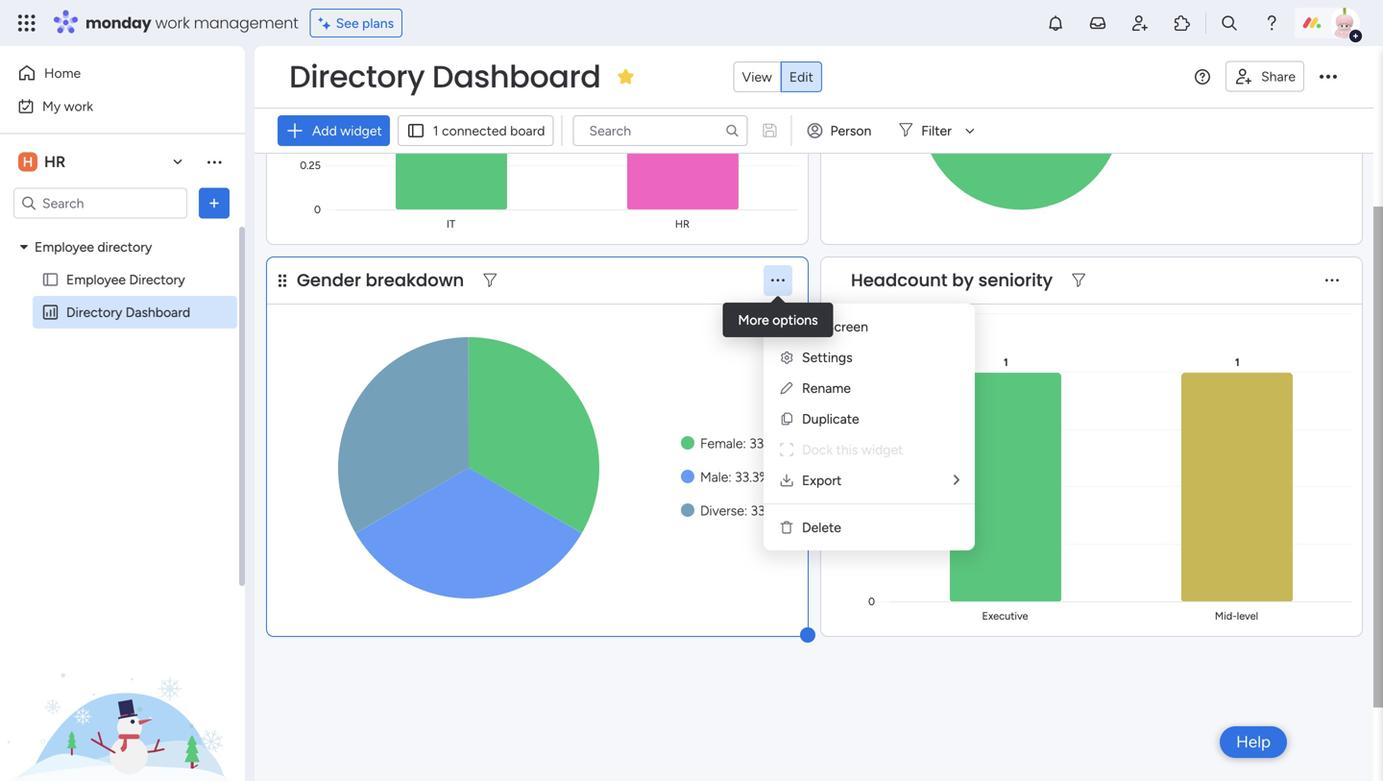 Task type: describe. For each thing, give the bounding box(es) containing it.
gender
[[297, 268, 361, 293]]

delete
[[802, 519, 842, 536]]

1 connected board button
[[398, 115, 554, 146]]

2 more dots image from the left
[[1326, 274, 1340, 288]]

search image
[[725, 123, 740, 138]]

see
[[336, 15, 359, 31]]

monday work management
[[86, 12, 299, 34]]

public dashboard image
[[41, 303, 60, 321]]

work for my
[[64, 98, 93, 114]]

: for diverse
[[745, 503, 748, 519]]

dock this widget menu item
[[779, 438, 960, 461]]

lottie animation element
[[0, 587, 245, 781]]

directory inside directory dashboard banner
[[289, 55, 425, 98]]

help image
[[1263, 13, 1282, 33]]

view button
[[734, 62, 781, 92]]

directory dashboard banner
[[255, 46, 1374, 154]]

edit button
[[781, 62, 823, 92]]

list box containing employee directory
[[0, 227, 245, 588]]

employee directory
[[66, 271, 185, 288]]

dock this widget image
[[779, 442, 795, 457]]

settings
[[802, 349, 853, 366]]

gender breakdown
[[297, 268, 464, 293]]

my work button
[[12, 91, 207, 122]]

33.3% for female : 33.3%
[[750, 435, 785, 452]]

2 vertical spatial directory
[[66, 304, 122, 321]]

add widget button
[[278, 115, 390, 146]]

Directory Dashboard field
[[284, 55, 606, 98]]

33.3% for male : 33.3%
[[735, 469, 770, 485]]

lottie animation image
[[0, 587, 245, 781]]

invite members image
[[1131, 13, 1150, 33]]

dashboard inside list box
[[126, 304, 191, 321]]

duplicate
[[802, 411, 860, 427]]

by
[[953, 268, 974, 293]]

v2 funnel image
[[1073, 274, 1086, 288]]

share
[[1262, 68, 1296, 85]]

33.3% for diverse : 33.3%
[[751, 503, 786, 519]]

more
[[739, 312, 770, 328]]

full screen image
[[779, 319, 795, 334]]

directory dashboard inside banner
[[289, 55, 601, 98]]

more options
[[739, 312, 818, 328]]

widget inside add widget popup button
[[340, 123, 382, 139]]

1 horizontal spatial directory
[[129, 271, 185, 288]]

directory dashboard inside list box
[[66, 304, 191, 321]]

notifications image
[[1047, 13, 1066, 33]]

: for active
[[1290, 110, 1293, 126]]

widget inside dock this widget menu item
[[862, 442, 904, 458]]

dapulse drag handle 3 image
[[833, 274, 841, 288]]

search everything image
[[1221, 13, 1240, 33]]

breakdown
[[366, 268, 464, 293]]

headcount by seniority
[[852, 268, 1053, 293]]

1 more dots image from the left
[[772, 274, 785, 288]]

dapulse drag handle 3 image
[[279, 274, 286, 288]]

arrow down image
[[959, 119, 982, 142]]

diverse : 33.3%
[[701, 503, 786, 519]]



Task type: vqa. For each thing, say whether or not it's contained in the screenshot.
Collapse board header IMAGE
no



Task type: locate. For each thing, give the bounding box(es) containing it.
directory dashboard down employee directory at top
[[66, 304, 191, 321]]

0 vertical spatial widget
[[340, 123, 382, 139]]

0 vertical spatial work
[[155, 12, 190, 34]]

work right my on the top left
[[64, 98, 93, 114]]

monday
[[86, 12, 151, 34]]

2 vertical spatial 33.3%
[[751, 503, 786, 519]]

v2 funnel image
[[484, 274, 497, 288]]

more options image
[[1320, 68, 1338, 86]]

0 horizontal spatial dashboard
[[126, 304, 191, 321]]

option
[[0, 230, 245, 234]]

: up male : 33.3%
[[743, 435, 746, 452]]

person
[[831, 123, 872, 139]]

dashboard down employee directory at top
[[126, 304, 191, 321]]

caret down image
[[20, 240, 28, 254]]

1 vertical spatial employee
[[66, 271, 126, 288]]

none search field inside directory dashboard banner
[[573, 115, 748, 146]]

full
[[802, 319, 823, 335]]

workspace image
[[18, 151, 37, 173]]

my work
[[42, 98, 93, 114]]

headcount
[[852, 268, 948, 293]]

1 horizontal spatial work
[[155, 12, 190, 34]]

more dots image
[[772, 274, 785, 288], [1326, 274, 1340, 288]]

person button
[[800, 115, 883, 146]]

list arrow image
[[954, 473, 960, 487]]

directory right public dashboard icon
[[66, 304, 122, 321]]

list box
[[0, 227, 245, 588]]

: left 100.0%
[[1290, 110, 1293, 126]]

employee for employee directory
[[66, 271, 126, 288]]

0 horizontal spatial more dots image
[[772, 274, 785, 288]]

remove from favorites image
[[616, 67, 636, 86]]

seniority
[[979, 268, 1053, 293]]

0 horizontal spatial directory dashboard
[[66, 304, 191, 321]]

rename
[[802, 380, 851, 396]]

2 horizontal spatial directory
[[289, 55, 425, 98]]

workspace options image
[[205, 152, 224, 171]]

board
[[510, 123, 545, 139]]

:
[[1290, 110, 1293, 126], [743, 435, 746, 452], [729, 469, 732, 485], [745, 503, 748, 519]]

: up the diverse
[[729, 469, 732, 485]]

diverse
[[701, 503, 745, 519]]

0 vertical spatial directory dashboard
[[289, 55, 601, 98]]

directory
[[97, 239, 152, 255]]

management
[[194, 12, 299, 34]]

work
[[155, 12, 190, 34], [64, 98, 93, 114]]

Search in workspace field
[[40, 192, 160, 214]]

0 vertical spatial directory
[[289, 55, 425, 98]]

1 vertical spatial directory dashboard
[[66, 304, 191, 321]]

active
[[1252, 110, 1290, 126]]

view
[[742, 69, 773, 85]]

connected
[[442, 123, 507, 139]]

: for male
[[729, 469, 732, 485]]

widget right this
[[862, 442, 904, 458]]

dashboard inside banner
[[432, 55, 601, 98]]

delete image
[[779, 520, 795, 535]]

active : 100.0%
[[1252, 110, 1341, 126]]

1 vertical spatial widget
[[862, 442, 904, 458]]

workspace selection element
[[18, 150, 68, 173]]

1 horizontal spatial directory dashboard
[[289, 55, 601, 98]]

widget
[[340, 123, 382, 139], [862, 442, 904, 458]]

menu
[[764, 304, 975, 551]]

0 horizontal spatial widget
[[340, 123, 382, 139]]

female
[[701, 435, 743, 452]]

1
[[433, 123, 439, 139]]

this
[[837, 442, 859, 458]]

plans
[[362, 15, 394, 31]]

directory down directory
[[129, 271, 185, 288]]

33.3% up the delete icon
[[751, 503, 786, 519]]

0 horizontal spatial directory
[[66, 304, 122, 321]]

employee directory
[[35, 239, 152, 255]]

female : 33.3%
[[701, 435, 785, 452]]

33.3% down duplicate image in the right of the page
[[750, 435, 785, 452]]

options
[[773, 312, 818, 328]]

edit
[[790, 69, 814, 85]]

male
[[701, 469, 729, 485]]

dashboard up board
[[432, 55, 601, 98]]

dashboard
[[432, 55, 601, 98], [126, 304, 191, 321]]

Filter dashboard by text search field
[[573, 115, 748, 146]]

export image
[[779, 473, 795, 488]]

male : 33.3%
[[701, 469, 770, 485]]

settings image
[[779, 350, 795, 365]]

employee for employee directory
[[35, 239, 94, 255]]

public board image
[[41, 271, 60, 289]]

1 connected board
[[433, 123, 545, 139]]

directory down see plans button
[[289, 55, 425, 98]]

add widget
[[312, 123, 382, 139]]

home button
[[12, 58, 207, 88]]

home
[[44, 65, 81, 81]]

help button
[[1221, 727, 1288, 758]]

1 horizontal spatial dashboard
[[432, 55, 601, 98]]

h
[[23, 154, 33, 170]]

employee
[[35, 239, 94, 255], [66, 271, 126, 288]]

see plans
[[336, 15, 394, 31]]

options image
[[205, 194, 224, 213]]

: for female
[[743, 435, 746, 452]]

directory dashboard up 1
[[289, 55, 601, 98]]

ruby anderson image
[[1330, 8, 1361, 38]]

0 vertical spatial employee
[[35, 239, 94, 255]]

1 vertical spatial 33.3%
[[735, 469, 770, 485]]

1 vertical spatial directory
[[129, 271, 185, 288]]

filter
[[922, 123, 952, 139]]

select product image
[[17, 13, 37, 33]]

menu image
[[1196, 69, 1211, 85]]

employee down the employee directory on the left of the page
[[66, 271, 126, 288]]

my
[[42, 98, 61, 114]]

screen
[[826, 319, 869, 335]]

widget right add
[[340, 123, 382, 139]]

dock this widget
[[802, 442, 904, 458]]

help
[[1237, 732, 1271, 752]]

dock
[[802, 442, 833, 458]]

menu containing full screen
[[764, 304, 975, 551]]

1 vertical spatial work
[[64, 98, 93, 114]]

: down male : 33.3%
[[745, 503, 748, 519]]

filter button
[[891, 115, 982, 146]]

directory
[[289, 55, 425, 98], [129, 271, 185, 288], [66, 304, 122, 321]]

work for monday
[[155, 12, 190, 34]]

1 vertical spatial dashboard
[[126, 304, 191, 321]]

0 horizontal spatial work
[[64, 98, 93, 114]]

directory dashboard
[[289, 55, 601, 98], [66, 304, 191, 321]]

100.0%
[[1297, 110, 1341, 126]]

share button
[[1226, 61, 1305, 92]]

0 vertical spatial dashboard
[[432, 55, 601, 98]]

display modes group
[[734, 62, 823, 92]]

see plans button
[[310, 9, 403, 37]]

employee up public board icon
[[35, 239, 94, 255]]

work inside my work button
[[64, 98, 93, 114]]

add
[[312, 123, 337, 139]]

0 vertical spatial 33.3%
[[750, 435, 785, 452]]

rename image
[[779, 381, 795, 396]]

33.3% left export icon
[[735, 469, 770, 485]]

duplicate image
[[779, 411, 795, 427]]

inbox image
[[1089, 13, 1108, 33]]

1 horizontal spatial more dots image
[[1326, 274, 1340, 288]]

None search field
[[573, 115, 748, 146]]

33.3%
[[750, 435, 785, 452], [735, 469, 770, 485], [751, 503, 786, 519]]

export
[[802, 472, 842, 489]]

1 horizontal spatial widget
[[862, 442, 904, 458]]

full screen
[[802, 319, 869, 335]]

hr
[[44, 153, 66, 171]]

work right monday on the left of page
[[155, 12, 190, 34]]

apps image
[[1173, 13, 1193, 33]]



